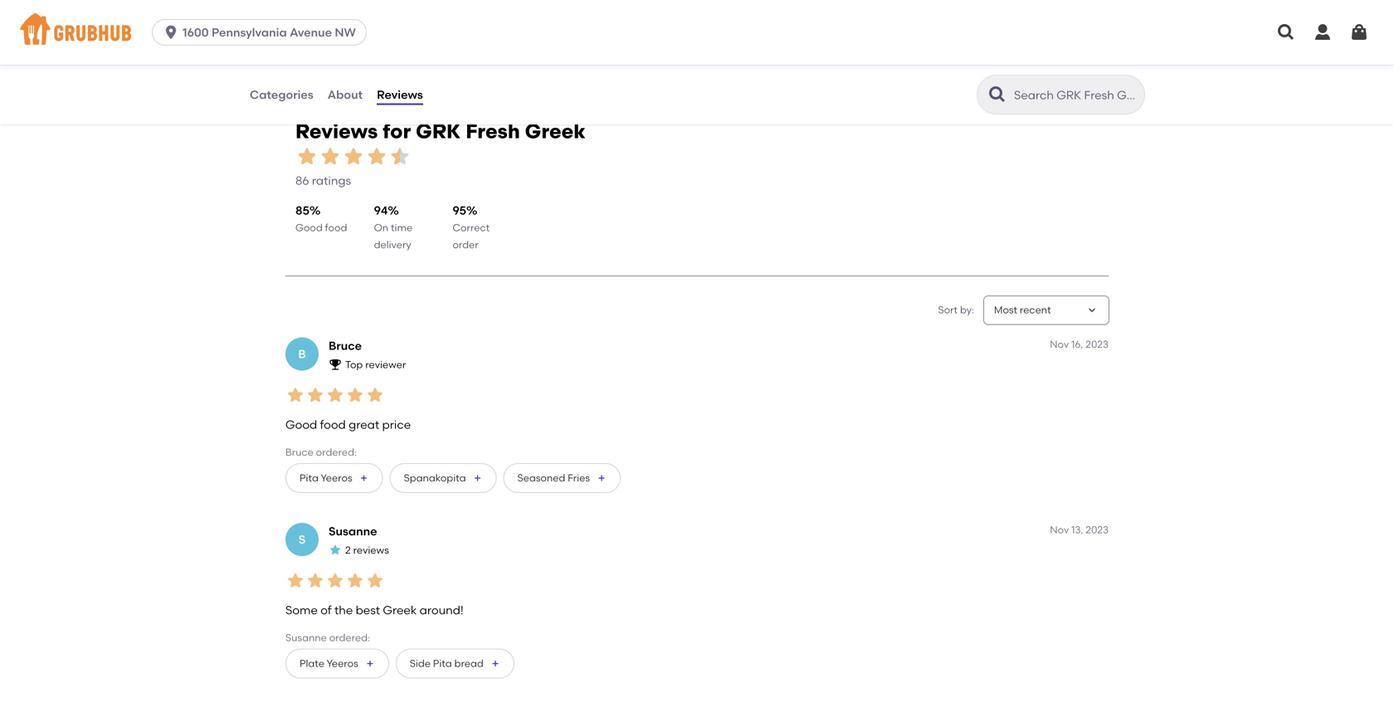 Task type: vqa. For each thing, say whether or not it's contained in the screenshot.
the bottom Today
no



Task type: describe. For each thing, give the bounding box(es) containing it.
bruce for bruce
[[329, 339, 362, 353]]

nov for good food great price
[[1050, 338, 1069, 350]]

time
[[391, 222, 413, 234]]

ordered: for great
[[316, 446, 357, 458]]

1 horizontal spatial svg image
[[1277, 22, 1296, 42]]

reviews for grk fresh greek
[[295, 119, 586, 143]]

best
[[356, 603, 380, 617]]

85 good food
[[295, 203, 347, 234]]

pennsylvania
[[212, 25, 287, 39]]

2023 for some of the best greek around!
[[1086, 524, 1109, 536]]

spanakopita button
[[390, 463, 497, 493]]

ordered: for the
[[329, 631, 370, 643]]

of
[[321, 603, 332, 617]]

nov 13, 2023
[[1050, 524, 1109, 536]]

most
[[994, 304, 1018, 316]]

1 horizontal spatial pita
[[433, 657, 452, 669]]

spanakopita
[[404, 472, 466, 484]]

about button
[[327, 65, 364, 125]]

b
[[298, 347, 306, 361]]

nov 16, 2023
[[1050, 338, 1109, 350]]

great
[[349, 417, 379, 432]]

reviews
[[353, 544, 389, 556]]

nw
[[335, 25, 356, 39]]

2 reviews
[[345, 544, 389, 556]]

caret down icon image
[[1086, 304, 1099, 317]]

most recent
[[994, 304, 1051, 316]]

Search GRK Fresh Greek search field
[[1013, 87, 1140, 103]]

bruce ordered:
[[286, 446, 357, 458]]

1600
[[183, 25, 209, 39]]

ratings
[[312, 174, 351, 188]]

svg image
[[1350, 22, 1370, 42]]

85
[[295, 203, 309, 217]]

good inside 85 good food
[[295, 222, 323, 234]]

on
[[374, 222, 389, 234]]

0 horizontal spatial pita
[[300, 472, 319, 484]]

plate
[[300, 657, 325, 669]]

susanne for susanne ordered:
[[286, 631, 327, 643]]

95 correct order
[[453, 203, 490, 251]]

susanne ordered:
[[286, 631, 370, 643]]

search icon image
[[988, 85, 1008, 105]]

delivery
[[374, 239, 411, 251]]

94
[[374, 203, 388, 217]]

main navigation navigation
[[0, 0, 1394, 65]]

reviewer
[[365, 359, 406, 371]]

about
[[328, 87, 363, 102]]

plus icon image for pita yeeros
[[359, 473, 369, 483]]

86 ratings
[[295, 174, 351, 188]]

plus icon image for side pita bread
[[490, 659, 500, 669]]

fries
[[568, 472, 590, 484]]

pita yeeros button
[[286, 463, 383, 493]]

food inside 85 good food
[[325, 222, 347, 234]]

categories button
[[249, 65, 314, 125]]

plus icon image for spanakopita
[[473, 473, 483, 483]]

grk
[[416, 119, 461, 143]]

2 horizontal spatial svg image
[[1313, 22, 1333, 42]]

recent
[[1020, 304, 1051, 316]]

some of the best greek around!
[[286, 603, 464, 617]]

seasoned fries button
[[503, 463, 621, 493]]



Task type: locate. For each thing, give the bounding box(es) containing it.
plus icon image right spanakopita
[[473, 473, 483, 483]]

1 nov from the top
[[1050, 338, 1069, 350]]

reviews for reviews for grk fresh greek
[[295, 119, 378, 143]]

1 horizontal spatial bruce
[[329, 339, 362, 353]]

greek
[[525, 119, 586, 143], [383, 603, 417, 617]]

plus icon image for seasoned fries
[[597, 473, 607, 483]]

greek for best
[[383, 603, 417, 617]]

0 vertical spatial food
[[325, 222, 347, 234]]

yeeros for food
[[321, 472, 352, 484]]

0 vertical spatial susanne
[[329, 524, 377, 538]]

0 vertical spatial yeeros
[[321, 472, 352, 484]]

nov
[[1050, 338, 1069, 350], [1050, 524, 1069, 536]]

bruce
[[329, 339, 362, 353], [286, 446, 314, 458]]

pita down bruce ordered:
[[300, 472, 319, 484]]

price
[[382, 417, 411, 432]]

1 vertical spatial food
[[320, 417, 346, 432]]

greek right fresh
[[525, 119, 586, 143]]

seasoned
[[518, 472, 565, 484]]

94 on time delivery
[[374, 203, 413, 251]]

food up bruce ordered:
[[320, 417, 346, 432]]

reviews down about
[[295, 119, 378, 143]]

plate yeeros
[[300, 657, 358, 669]]

side pita bread
[[410, 657, 484, 669]]

good
[[295, 222, 323, 234], [286, 417, 317, 432]]

1 vertical spatial yeeros
[[327, 657, 358, 669]]

plus icon image inside plate yeeros button
[[365, 659, 375, 669]]

1 2023 from the top
[[1086, 338, 1109, 350]]

bruce for bruce ordered:
[[286, 446, 314, 458]]

1 vertical spatial 2023
[[1086, 524, 1109, 536]]

pita yeeros
[[300, 472, 352, 484]]

bruce up pita yeeros
[[286, 446, 314, 458]]

side
[[410, 657, 431, 669]]

star icon image
[[295, 145, 319, 168], [319, 145, 342, 168], [342, 145, 365, 168], [365, 145, 388, 168], [388, 145, 412, 168], [388, 145, 412, 168], [286, 385, 305, 405], [305, 385, 325, 405], [325, 385, 345, 405], [345, 385, 365, 405], [365, 385, 385, 405], [329, 543, 342, 556], [286, 571, 305, 591], [305, 571, 325, 591], [325, 571, 345, 591], [345, 571, 365, 591], [365, 571, 385, 591]]

reviews up for
[[377, 87, 423, 102]]

2023
[[1086, 338, 1109, 350], [1086, 524, 1109, 536]]

nov left 13,
[[1050, 524, 1069, 536]]

susanne
[[329, 524, 377, 538], [286, 631, 327, 643]]

0 vertical spatial ordered:
[[316, 446, 357, 458]]

13,
[[1072, 524, 1083, 536]]

nov left 16,
[[1050, 338, 1069, 350]]

top
[[345, 359, 363, 371]]

plate yeeros button
[[286, 649, 389, 679]]

by:
[[960, 304, 974, 316]]

0 vertical spatial bruce
[[329, 339, 362, 353]]

1 vertical spatial ordered:
[[329, 631, 370, 643]]

categories
[[250, 87, 313, 102]]

1600 pennsylvania avenue nw button
[[152, 19, 373, 46]]

order
[[453, 239, 479, 251]]

ordered: down the the
[[329, 631, 370, 643]]

s
[[299, 532, 306, 547]]

1 vertical spatial reviews
[[295, 119, 378, 143]]

0 vertical spatial good
[[295, 222, 323, 234]]

svg image inside 1600 pennsylvania avenue nw button
[[163, 24, 179, 41]]

0 vertical spatial 2023
[[1086, 338, 1109, 350]]

yeeros down bruce ordered:
[[321, 472, 352, 484]]

0 horizontal spatial bruce
[[286, 446, 314, 458]]

greek for fresh
[[525, 119, 586, 143]]

sort by:
[[938, 304, 974, 316]]

2023 right 16,
[[1086, 338, 1109, 350]]

1 vertical spatial good
[[286, 417, 317, 432]]

reviews button
[[376, 65, 424, 125]]

correct
[[453, 222, 490, 234]]

side pita bread button
[[396, 649, 514, 679]]

greek right best
[[383, 603, 417, 617]]

0 vertical spatial nov
[[1050, 338, 1069, 350]]

food left on
[[325, 222, 347, 234]]

bread
[[454, 657, 484, 669]]

susanne for susanne
[[329, 524, 377, 538]]

1 horizontal spatial greek
[[525, 119, 586, 143]]

reviews
[[377, 87, 423, 102], [295, 119, 378, 143]]

around!
[[420, 603, 464, 617]]

2 nov from the top
[[1050, 524, 1069, 536]]

0 horizontal spatial svg image
[[163, 24, 179, 41]]

1 horizontal spatial susanne
[[329, 524, 377, 538]]

1 vertical spatial nov
[[1050, 524, 1069, 536]]

plus icon image inside side pita bread button
[[490, 659, 500, 669]]

plus icon image for plate yeeros
[[365, 659, 375, 669]]

plus icon image right the plate yeeros in the bottom left of the page
[[365, 659, 375, 669]]

pita right side
[[433, 657, 452, 669]]

yeeros for of
[[327, 657, 358, 669]]

trophy icon image
[[329, 358, 342, 371]]

yeeros
[[321, 472, 352, 484], [327, 657, 358, 669]]

susanne up "2"
[[329, 524, 377, 538]]

0 vertical spatial reviews
[[377, 87, 423, 102]]

1 vertical spatial pita
[[433, 657, 452, 669]]

good up bruce ordered:
[[286, 417, 317, 432]]

plus icon image right fries
[[597, 473, 607, 483]]

plus icon image right bread
[[490, 659, 500, 669]]

2023 right 13,
[[1086, 524, 1109, 536]]

pita
[[300, 472, 319, 484], [433, 657, 452, 669]]

sort
[[938, 304, 958, 316]]

food
[[325, 222, 347, 234], [320, 417, 346, 432]]

16,
[[1072, 338, 1083, 350]]

1 vertical spatial bruce
[[286, 446, 314, 458]]

plus icon image inside spanakopita button
[[473, 473, 483, 483]]

reviews for reviews
[[377, 87, 423, 102]]

susanne up plate
[[286, 631, 327, 643]]

Sort by: field
[[994, 303, 1051, 318]]

the
[[334, 603, 353, 617]]

2023 for good food great price
[[1086, 338, 1109, 350]]

seasoned fries
[[518, 472, 590, 484]]

some
[[286, 603, 318, 617]]

1 vertical spatial greek
[[383, 603, 417, 617]]

2
[[345, 544, 351, 556]]

good food great price
[[286, 417, 411, 432]]

svg image
[[1277, 22, 1296, 42], [1313, 22, 1333, 42], [163, 24, 179, 41]]

bruce up top
[[329, 339, 362, 353]]

for
[[383, 119, 411, 143]]

top reviewer
[[345, 359, 406, 371]]

fresh
[[466, 119, 520, 143]]

avenue
[[290, 25, 332, 39]]

reviews inside button
[[377, 87, 423, 102]]

nov for some of the best greek around!
[[1050, 524, 1069, 536]]

0 vertical spatial pita
[[300, 472, 319, 484]]

1 vertical spatial susanne
[[286, 631, 327, 643]]

ordered:
[[316, 446, 357, 458], [329, 631, 370, 643]]

plus icon image
[[359, 473, 369, 483], [473, 473, 483, 483], [597, 473, 607, 483], [365, 659, 375, 669], [490, 659, 500, 669]]

2 2023 from the top
[[1086, 524, 1109, 536]]

plus icon image right pita yeeros
[[359, 473, 369, 483]]

95
[[453, 203, 466, 217]]

0 horizontal spatial susanne
[[286, 631, 327, 643]]

1600 pennsylvania avenue nw
[[183, 25, 356, 39]]

plus icon image inside 'pita yeeros' button
[[359, 473, 369, 483]]

ordered: up 'pita yeeros' button
[[316, 446, 357, 458]]

0 vertical spatial greek
[[525, 119, 586, 143]]

good down '85'
[[295, 222, 323, 234]]

0 horizontal spatial greek
[[383, 603, 417, 617]]

plus icon image inside seasoned fries button
[[597, 473, 607, 483]]

86
[[295, 174, 309, 188]]

yeeros down susanne ordered:
[[327, 657, 358, 669]]



